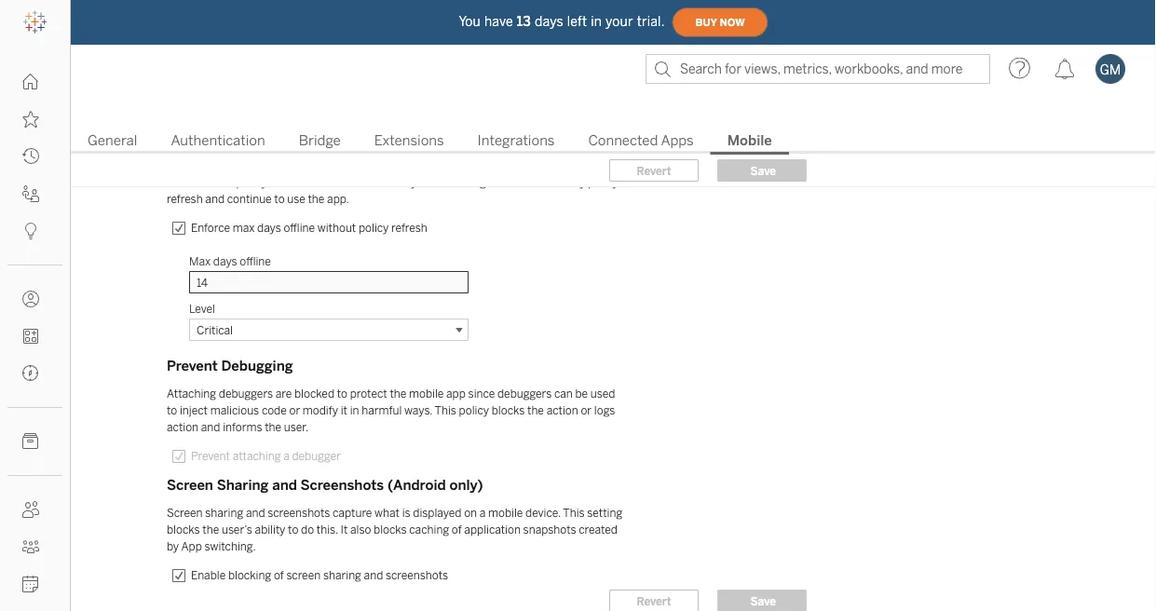 Task type: locate. For each thing, give the bounding box(es) containing it.
1 vertical spatial in
[[350, 404, 359, 417]]

policy inside attaching debuggers are blocked to protect the mobile app since debuggers can be used to inject malicious code or modify it in harmful ways. this policy blocks the action or logs action and informs the user.
[[459, 404, 489, 417]]

blocks up app
[[167, 523, 200, 537]]

0 horizontal spatial can
[[459, 176, 477, 189]]

connection.
[[167, 176, 226, 189]]

0 vertical spatial screenshots
[[268, 506, 330, 520]]

prevent down the informs at the left bottom
[[191, 450, 230, 463]]

security up specify
[[238, 159, 279, 172]]

2 horizontal spatial refresh
[[391, 221, 427, 235]]

screenshots up 'do'
[[268, 506, 330, 520]]

when
[[353, 159, 380, 172]]

1 horizontal spatial this
[[563, 506, 585, 520]]

policy
[[281, 159, 312, 172], [588, 176, 618, 189], [359, 221, 389, 235], [459, 404, 489, 417]]

user's
[[222, 523, 252, 537]]

the up switching.
[[202, 523, 219, 537]]

1 horizontal spatial mobile
[[488, 506, 523, 520]]

or up user.
[[289, 404, 300, 417]]

1 horizontal spatial offline
[[284, 221, 315, 235]]

to
[[274, 192, 285, 206], [337, 387, 348, 401], [167, 404, 177, 417], [288, 523, 298, 537]]

use
[[287, 192, 305, 206]]

in
[[591, 14, 602, 29], [350, 404, 359, 417]]

0 horizontal spatial in
[[350, 404, 359, 417]]

1 vertical spatial security
[[545, 176, 586, 189]]

sharing right screen
[[323, 569, 361, 582]]

created
[[579, 523, 618, 537]]

app inside attaching debuggers are blocked to protect the mobile app since debuggers can be used to inject malicious code or modify it in harmful ways. this policy blocks the action or logs action and informs the user.
[[446, 387, 466, 401]]

this up the snapshots
[[563, 506, 585, 520]]

the up harmful
[[390, 387, 407, 401]]

refresh down "connection."
[[167, 192, 203, 206]]

it
[[341, 523, 348, 537]]

it
[[341, 404, 348, 417]]

policy down sub-spaces tab list on the top of the page
[[588, 176, 618, 189]]

0 horizontal spatial of
[[274, 569, 284, 582]]

debuggers up malicious
[[219, 387, 273, 401]]

1 horizontal spatial of
[[386, 176, 396, 189]]

refresh up maximum
[[314, 159, 350, 172]]

0 vertical spatial revert
[[637, 164, 671, 177]]

sharing
[[217, 477, 269, 494]]

1 horizontal spatial debuggers
[[498, 387, 552, 401]]

main content containing general
[[71, 0, 1156, 611]]

buy now
[[696, 17, 745, 28]]

1 horizontal spatial action
[[547, 404, 578, 417]]

0 horizontal spatial action
[[167, 421, 199, 434]]

app left since
[[446, 387, 466, 401]]

2 revert button from the top
[[609, 590, 699, 611]]

used
[[591, 387, 615, 401]]

user down opens
[[434, 176, 456, 189]]

days inside we perform a security policy refresh when a user opens the app with an internet connection. specify the maximum number of days a user can go without a security policy refresh and continue to use the app.
[[399, 176, 423, 189]]

1 vertical spatial offline
[[240, 254, 271, 268]]

of left screen
[[274, 569, 284, 582]]

sharing
[[205, 506, 243, 520], [323, 569, 361, 582]]

revert button down connected apps
[[609, 159, 699, 182]]

0 horizontal spatial sharing
[[205, 506, 243, 520]]

0 vertical spatial of
[[386, 176, 396, 189]]

screen inside screen sharing and screenshots capture what is displayed on a mobile device. this setting blocks the user's ability to do this. it also blocks caching of application snapshots created by app switching.
[[167, 506, 203, 520]]

1 vertical spatial revert button
[[609, 590, 699, 611]]

screenshots down caching
[[386, 569, 448, 582]]

personal space image
[[22, 291, 39, 307]]

to left inject
[[167, 404, 177, 417]]

security down internet
[[545, 176, 586, 189]]

action down be
[[547, 404, 578, 417]]

screen up app
[[167, 506, 203, 520]]

0 vertical spatial without
[[495, 176, 534, 189]]

enforce
[[191, 221, 230, 235]]

a right when
[[383, 159, 389, 172]]

2 horizontal spatial of
[[452, 523, 462, 537]]

1 vertical spatial prevent
[[191, 450, 230, 463]]

0 vertical spatial this
[[435, 404, 456, 417]]

policy down since
[[459, 404, 489, 417]]

offline
[[284, 221, 315, 235], [240, 254, 271, 268]]

of down displayed in the bottom left of the page
[[452, 523, 462, 537]]

screen left sharing
[[167, 477, 213, 494]]

screenshots
[[301, 477, 384, 494]]

0 vertical spatial mobile
[[409, 387, 444, 401]]

1 vertical spatial screen
[[167, 506, 203, 520]]

offline down use
[[284, 221, 315, 235]]

shared with me image
[[22, 185, 39, 202]]

external assets image
[[22, 433, 39, 450]]

1 horizontal spatial blocks
[[374, 523, 407, 537]]

max days offline
[[189, 254, 271, 268]]

1 horizontal spatial refresh
[[314, 159, 350, 172]]

2 vertical spatial refresh
[[391, 221, 427, 235]]

user down extensions
[[391, 159, 414, 172]]

1 revert from the top
[[637, 164, 671, 177]]

screen
[[167, 477, 213, 494], [167, 506, 203, 520]]

0 horizontal spatial screenshots
[[268, 506, 330, 520]]

revert
[[637, 164, 671, 177], [637, 594, 671, 608]]

13
[[517, 14, 531, 29]]

0 horizontal spatial without
[[318, 221, 356, 235]]

a right "on"
[[480, 506, 486, 520]]

1 vertical spatial mobile
[[488, 506, 523, 520]]

blocks down what
[[374, 523, 407, 537]]

0 horizontal spatial debuggers
[[219, 387, 273, 401]]

opens
[[416, 159, 448, 172]]

1 horizontal spatial app
[[469, 159, 489, 172]]

enforce max days offline without policy refresh
[[191, 221, 427, 235]]

of right number
[[386, 176, 396, 189]]

Max days offline text field
[[189, 271, 469, 294]]

blocks inside attaching debuggers are blocked to protect the mobile app since debuggers can be used to inject malicious code or modify it in harmful ways. this policy blocks the action or logs action and informs the user.
[[492, 404, 525, 417]]

0 horizontal spatial app
[[446, 387, 466, 401]]

this
[[435, 404, 456, 417], [563, 506, 585, 520]]

capture
[[333, 506, 372, 520]]

1 screen from the top
[[167, 477, 213, 494]]

1 horizontal spatial without
[[495, 176, 534, 189]]

1 horizontal spatial user
[[434, 176, 456, 189]]

1 vertical spatial app
[[446, 387, 466, 401]]

1 horizontal spatial can
[[554, 387, 573, 401]]

blocks
[[492, 404, 525, 417], [167, 523, 200, 537], [374, 523, 407, 537]]

maximum
[[289, 176, 341, 189]]

number
[[343, 176, 384, 189]]

1 vertical spatial sharing
[[323, 569, 361, 582]]

switching.
[[205, 540, 256, 553]]

0 vertical spatial offline
[[284, 221, 315, 235]]

this inside attaching debuggers are blocked to protect the mobile app since debuggers can be used to inject malicious code or modify it in harmful ways. this policy blocks the action or logs action and informs the user.
[[435, 404, 456, 417]]

0 vertical spatial revert button
[[609, 159, 699, 182]]

only)
[[450, 477, 483, 494]]

buy
[[696, 17, 717, 28]]

refresh down we perform a security policy refresh when a user opens the app with an internet connection. specify the maximum number of days a user can go without a security policy refresh and continue to use the app.
[[391, 221, 427, 235]]

app up go
[[469, 159, 489, 172]]

0 vertical spatial in
[[591, 14, 602, 29]]

1 vertical spatial this
[[563, 506, 585, 520]]

0 vertical spatial sharing
[[205, 506, 243, 520]]

screenshots
[[268, 506, 330, 520], [386, 569, 448, 582]]

0 horizontal spatial security
[[238, 159, 279, 172]]

ability
[[255, 523, 286, 537]]

also
[[350, 523, 371, 537]]

without
[[495, 176, 534, 189], [318, 221, 356, 235]]

main navigation. press the up and down arrow keys to access links. element
[[0, 63, 70, 611]]

snapshots
[[523, 523, 576, 537]]

0 horizontal spatial user
[[391, 159, 414, 172]]

by
[[167, 540, 179, 553]]

and up ability
[[246, 506, 265, 520]]

0 horizontal spatial mobile
[[409, 387, 444, 401]]

1 vertical spatial revert
[[637, 594, 671, 608]]

navigation
[[71, 127, 1156, 155]]

in right the left
[[591, 14, 602, 29]]

main content
[[71, 0, 1156, 611]]

1 vertical spatial can
[[554, 387, 573, 401]]

refresh
[[314, 159, 350, 172], [167, 192, 203, 206], [391, 221, 427, 235]]

0 horizontal spatial this
[[435, 404, 456, 417]]

are
[[276, 387, 292, 401]]

prevent up attaching
[[167, 358, 218, 375]]

1 vertical spatial user
[[434, 176, 456, 189]]

harmful
[[362, 404, 402, 417]]

and down also
[[364, 569, 383, 582]]

on
[[464, 506, 477, 520]]

blocks down since
[[492, 404, 525, 417]]

the right specify
[[270, 176, 286, 189]]

sharing up user's
[[205, 506, 243, 520]]

screen sharing and screenshots capture what is displayed on a mobile device. this setting blocks the user's ability to do this. it also blocks caching of application snapshots created by app switching.
[[167, 506, 623, 553]]

inject
[[180, 404, 208, 417]]

in right it
[[350, 404, 359, 417]]

and down inject
[[201, 421, 220, 434]]

1 horizontal spatial screenshots
[[386, 569, 448, 582]]

this.
[[317, 523, 338, 537]]

navigation panel element
[[0, 4, 70, 611]]

setting
[[587, 506, 623, 520]]

user.
[[284, 421, 309, 434]]

this right ways.
[[435, 404, 456, 417]]

the right opens
[[450, 159, 467, 172]]

2 revert from the top
[[637, 594, 671, 608]]

and inside attaching debuggers are blocked to protect the mobile app since debuggers can be used to inject malicious code or modify it in harmful ways. this policy blocks the action or logs action and informs the user.
[[201, 421, 220, 434]]

to left 'do'
[[288, 523, 298, 537]]

max
[[189, 254, 211, 268]]

can left go
[[459, 176, 477, 189]]

1 vertical spatial of
[[452, 523, 462, 537]]

groups image
[[22, 539, 39, 555]]

mobile
[[727, 132, 772, 149]]

ways.
[[404, 404, 433, 417]]

0 vertical spatial action
[[547, 404, 578, 417]]

since
[[468, 387, 495, 401]]

policy up maximum
[[281, 159, 312, 172]]

0 vertical spatial app
[[469, 159, 489, 172]]

without down "an"
[[495, 176, 534, 189]]

sub-spaces tab list
[[71, 130, 1156, 155]]

now
[[720, 17, 745, 28]]

2 screen from the top
[[167, 506, 203, 520]]

enable blocking of screen sharing and screenshots
[[191, 569, 448, 582]]

0 vertical spatial screen
[[167, 477, 213, 494]]

action
[[547, 404, 578, 417], [167, 421, 199, 434]]

1 vertical spatial refresh
[[167, 192, 203, 206]]

attaching debuggers are blocked to protect the mobile app since debuggers can be used to inject malicious code or modify it in harmful ways. this policy blocks the action or logs action and informs the user.
[[167, 387, 615, 434]]

0 horizontal spatial or
[[289, 404, 300, 417]]

debuggers right since
[[498, 387, 552, 401]]

action down inject
[[167, 421, 199, 434]]

2 horizontal spatial blocks
[[492, 404, 525, 417]]

0 horizontal spatial offline
[[240, 254, 271, 268]]

1 horizontal spatial or
[[581, 404, 592, 417]]

in inside attaching debuggers are blocked to protect the mobile app since debuggers can be used to inject malicious code or modify it in harmful ways. this policy blocks the action or logs action and informs the user.
[[350, 404, 359, 417]]

0 vertical spatial can
[[459, 176, 477, 189]]

debuggers
[[219, 387, 273, 401], [498, 387, 552, 401]]

the
[[450, 159, 467, 172], [270, 176, 286, 189], [308, 192, 325, 206], [390, 387, 407, 401], [527, 404, 544, 417], [265, 421, 281, 434], [202, 523, 219, 537]]

1 vertical spatial screenshots
[[386, 569, 448, 582]]

1 vertical spatial without
[[318, 221, 356, 235]]

2 vertical spatial of
[[274, 569, 284, 582]]

mobile up the application
[[488, 506, 523, 520]]

informs
[[223, 421, 262, 434]]

to left use
[[274, 192, 285, 206]]

revert button down created
[[609, 590, 699, 611]]

logs
[[594, 404, 615, 417]]

can left be
[[554, 387, 573, 401]]

0 vertical spatial prevent
[[167, 358, 218, 375]]

1 or from the left
[[289, 404, 300, 417]]

apps
[[661, 132, 694, 149]]

1 horizontal spatial sharing
[[323, 569, 361, 582]]

offline down max
[[240, 254, 271, 268]]

1 horizontal spatial security
[[545, 176, 586, 189]]

app
[[181, 540, 202, 553]]

integrations
[[478, 132, 555, 149]]

2 or from the left
[[581, 404, 592, 417]]

we
[[167, 159, 182, 172]]

extensions
[[374, 132, 444, 149]]

and down "connection."
[[205, 192, 225, 206]]

protect
[[350, 387, 387, 401]]

mobile up ways.
[[409, 387, 444, 401]]

revert button
[[609, 159, 699, 182], [609, 590, 699, 611]]

and
[[205, 192, 225, 206], [201, 421, 220, 434], [272, 477, 297, 494], [246, 506, 265, 520], [364, 569, 383, 582]]

or down be
[[581, 404, 592, 417]]

without down 'app.'
[[318, 221, 356, 235]]



Task type: vqa. For each thing, say whether or not it's contained in the screenshot.
Profit Profit
no



Task type: describe. For each thing, give the bounding box(es) containing it.
can inside we perform a security policy refresh when a user opens the app with an internet connection. specify the maximum number of days a user can go without a security policy refresh and continue to use the app.
[[459, 176, 477, 189]]

a down internet
[[536, 176, 542, 189]]

1 debuggers from the left
[[219, 387, 273, 401]]

attaching
[[233, 450, 281, 463]]

have
[[484, 14, 513, 29]]

the inside screen sharing and screenshots capture what is displayed on a mobile device. this setting blocks the user's ability to do this. it also blocks caching of application snapshots created by app switching.
[[202, 523, 219, 537]]

0 vertical spatial user
[[391, 159, 414, 172]]

the down maximum
[[308, 192, 325, 206]]

to inside we perform a security policy refresh when a user opens the app with an internet connection. specify the maximum number of days a user can go without a security policy refresh and continue to use the app.
[[274, 192, 285, 206]]

connected apps
[[588, 132, 694, 149]]

caching
[[409, 523, 449, 537]]

a inside screen sharing and screenshots capture what is displayed on a mobile device. this setting blocks the user's ability to do this. it also blocks caching of application snapshots created by app switching.
[[480, 506, 486, 520]]

an
[[515, 159, 528, 172]]

blocked
[[294, 387, 335, 401]]

users image
[[22, 501, 39, 518]]

device.
[[526, 506, 561, 520]]

without inside we perform a security policy refresh when a user opens the app with an internet connection. specify the maximum number of days a user can go without a security policy refresh and continue to use the app.
[[495, 176, 534, 189]]

internet
[[531, 159, 571, 172]]

general
[[88, 132, 137, 149]]

bridge
[[299, 132, 341, 149]]

to up it
[[337, 387, 348, 401]]

you have 13 days left in your trial.
[[459, 14, 665, 29]]

debugging
[[221, 358, 293, 375]]

go
[[480, 176, 492, 189]]

revert for 2nd revert 'button' from the bottom
[[637, 164, 671, 177]]

schedules image
[[22, 576, 39, 593]]

of inside we perform a security policy refresh when a user opens the app with an internet connection. specify the maximum number of days a user can go without a security policy refresh and continue to use the app.
[[386, 176, 396, 189]]

1 revert button from the top
[[609, 159, 699, 182]]

perform
[[185, 159, 227, 172]]

mobile inside attaching debuggers are blocked to protect the mobile app since debuggers can be used to inject malicious code or modify it in harmful ways. this policy blocks the action or logs action and informs the user.
[[409, 387, 444, 401]]

app inside we perform a security policy refresh when a user opens the app with an internet connection. specify the maximum number of days a user can go without a security policy refresh and continue to use the app.
[[469, 159, 489, 172]]

screenshots inside screen sharing and screenshots capture what is displayed on a mobile device. this setting blocks the user's ability to do this. it also blocks caching of application snapshots created by app switching.
[[268, 506, 330, 520]]

left
[[567, 14, 587, 29]]

code
[[262, 404, 287, 417]]

app.
[[327, 192, 349, 206]]

screen for screen sharing and screenshots capture what is displayed on a mobile device. this setting blocks the user's ability to do this. it also blocks caching of application snapshots created by app switching.
[[167, 506, 203, 520]]

is
[[402, 506, 411, 520]]

do
[[301, 523, 314, 537]]

modify
[[303, 404, 338, 417]]

1 horizontal spatial in
[[591, 14, 602, 29]]

prevent for prevent attaching a debugger
[[191, 450, 230, 463]]

buy now button
[[672, 7, 768, 37]]

1 vertical spatial action
[[167, 421, 199, 434]]

application
[[464, 523, 521, 537]]

recents image
[[22, 148, 39, 165]]

2 debuggers from the left
[[498, 387, 552, 401]]

a down opens
[[425, 176, 431, 189]]

of inside screen sharing and screenshots capture what is displayed on a mobile device. this setting blocks the user's ability to do this. it also blocks caching of application snapshots created by app switching.
[[452, 523, 462, 537]]

malicious
[[210, 404, 259, 417]]

screen sharing and screenshots (android only)
[[167, 477, 483, 494]]

we perform a security policy refresh when a user opens the app with an internet connection. specify the maximum number of days a user can go without a security policy refresh and continue to use the app.
[[167, 159, 618, 206]]

prevent attaching a debugger
[[191, 450, 341, 463]]

debugger
[[292, 450, 341, 463]]

sharing inside screen sharing and screenshots capture what is displayed on a mobile device. this setting blocks the user's ability to do this. it also blocks caching of application snapshots created by app switching.
[[205, 506, 243, 520]]

attaching
[[167, 387, 216, 401]]

this inside screen sharing and screenshots capture what is displayed on a mobile device. this setting blocks the user's ability to do this. it also blocks caching of application snapshots created by app switching.
[[563, 506, 585, 520]]

mobile inside screen sharing and screenshots capture what is displayed on a mobile device. this setting blocks the user's ability to do this. it also blocks caching of application snapshots created by app switching.
[[488, 506, 523, 520]]

(android
[[388, 477, 446, 494]]

with
[[491, 159, 513, 172]]

policy down number
[[359, 221, 389, 235]]

be
[[575, 387, 588, 401]]

0 vertical spatial security
[[238, 159, 279, 172]]

the left logs
[[527, 404, 544, 417]]

the down code
[[265, 421, 281, 434]]

authentication
[[171, 132, 265, 149]]

explore image
[[22, 365, 39, 382]]

0 vertical spatial refresh
[[314, 159, 350, 172]]

and inside screen sharing and screenshots capture what is displayed on a mobile device. this setting blocks the user's ability to do this. it also blocks caching of application snapshots created by app switching.
[[246, 506, 265, 520]]

can inside attaching debuggers are blocked to protect the mobile app since debuggers can be used to inject malicious code or modify it in harmful ways. this policy blocks the action or logs action and informs the user.
[[554, 387, 573, 401]]

max
[[233, 221, 255, 235]]

to inside screen sharing and screenshots capture what is displayed on a mobile device. this setting blocks the user's ability to do this. it also blocks caching of application snapshots created by app switching.
[[288, 523, 298, 537]]

enable
[[191, 569, 226, 582]]

revert for 1st revert 'button' from the bottom
[[637, 594, 671, 608]]

0 horizontal spatial blocks
[[167, 523, 200, 537]]

what
[[375, 506, 400, 520]]

0 horizontal spatial refresh
[[167, 192, 203, 206]]

connected
[[588, 132, 658, 149]]

favorites image
[[22, 111, 39, 128]]

trial.
[[637, 14, 665, 29]]

continue
[[227, 192, 272, 206]]

critical
[[197, 323, 233, 337]]

specify
[[229, 176, 267, 189]]

prevent debugging
[[167, 358, 293, 375]]

recommendations image
[[22, 223, 39, 239]]

screen
[[286, 569, 321, 582]]

your
[[606, 14, 633, 29]]

a up specify
[[229, 159, 235, 172]]

blocking
[[228, 569, 271, 582]]

prevent for prevent debugging
[[167, 358, 218, 375]]

critical button
[[189, 319, 469, 341]]

displayed
[[413, 506, 462, 520]]

and inside we perform a security policy refresh when a user opens the app with an internet connection. specify the maximum number of days a user can go without a security policy refresh and continue to use the app.
[[205, 192, 225, 206]]

and down prevent attaching a debugger
[[272, 477, 297, 494]]

navigation containing general
[[71, 127, 1156, 155]]

home image
[[22, 74, 39, 90]]

a right attaching
[[283, 450, 290, 463]]

collections image
[[22, 328, 39, 345]]

level
[[189, 302, 215, 315]]

screen for screen sharing and screenshots (android only)
[[167, 477, 213, 494]]

you
[[459, 14, 481, 29]]



